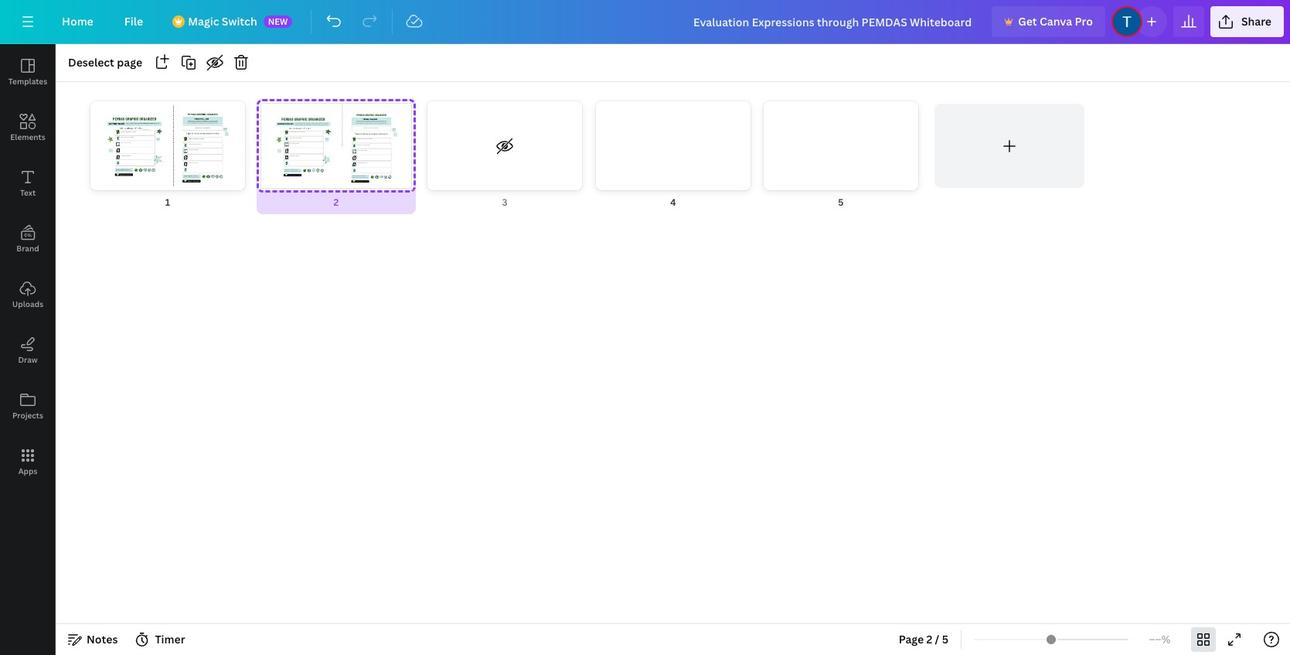 Task type: describe. For each thing, give the bounding box(es) containing it.
apps button
[[0, 434, 56, 490]]

0 horizontal spatial did you notice any exponents? start with numbers that are grouped.
[[290, 131, 305, 138]]

answer inside pemdas graphic organizer independent practice friendly challenge using the pemdas graphic organizer, evaluate the given expression on your own. keeping in mind the order of operations, complete the number sentence below. challenge a friend or a classmate by creating your own number sentence. type the expression you want your partner to answer in the space below. you may add a story or trivia to help your classmate visualize the expression.
[[375, 121, 378, 123]]

expression.
[[382, 122, 387, 124]]

0 vertical spatial multiply
[[292, 142, 295, 143]]

notes button
[[62, 627, 124, 652]]

file
[[124, 14, 143, 29]]

sentence
[[321, 124, 325, 125]]

own inside pemdas graphic organizer independent practice friendly challenge using the pemdas graphic organizer, evaluate the given expression on your own. keeping in mind the order of operations, complete the number sentence below. challenge a friend or a classmate by creating your own number sentence. type the expression you want your partner to answer in the space below. you may add a story or trivia to help your classmate visualize the expression.
[[377, 120, 379, 121]]

elements button
[[0, 100, 56, 155]]

type or draw an expression here.
[[355, 132, 388, 135]]

1 horizontal spatial any
[[363, 144, 365, 145]]

timer
[[155, 632, 185, 647]]

0 horizontal spatial 2
[[334, 195, 339, 208]]

friendly inside pemdas graphic organizer independent practice friendly challenge using the pemdas graphic organizer, evaluate the given expression on your own. keeping in mind the order of operations, complete the number sentence below. challenge a friend or a classmate by creating your own number sentence. type the expression you want your partner to answer in the space below. you may add a story or trivia to help your classmate visualize the expression.
[[363, 118, 370, 120]]

brand
[[16, 243, 39, 254]]

how do you feel about your work? emoji not here? insert your own emoji! how do you feel about your work? emoji not here? insert your own emoji!
[[285, 169, 368, 178]]

help
[[369, 122, 370, 124]]

pemdas graphic organizer independent practice friendly challenge using the pemdas graphic organizer, evaluate the given expression on your own. keeping in mind the order of operations, complete the number sentence below. challenge a friend or a classmate by creating your own number sentence. type the expression you want your partner to answer in the space below. you may add a story or trivia to help your classmate visualize the expression.
[[277, 113, 387, 125]]

graphic up mind
[[294, 117, 307, 121]]

28 − 6 ×(8+4) ÷ 3² + 12 =
[[289, 127, 311, 130]]

templates
[[8, 76, 47, 87]]

deselect page
[[68, 55, 142, 70]]

0 horizontal spatial how
[[285, 169, 286, 170]]

0 vertical spatial work?
[[296, 169, 298, 170]]

0 horizontal spatial emoji
[[285, 170, 287, 171]]

1 vertical spatial here?
[[356, 177, 359, 178]]

1 horizontal spatial numbers
[[361, 138, 365, 140]]

expression inside friendly challenge challenge a friend or a classmate by creating your own number sentence. type the expression you want your partner to answer in the space below.
[[818, 205, 845, 211]]

given
[[316, 123, 318, 124]]

1 vertical spatial type
[[355, 132, 360, 135]]

0 horizontal spatial about
[[291, 169, 294, 170]]

new
[[268, 15, 288, 27]]

1 horizontal spatial about
[[359, 176, 361, 177]]

0 vertical spatial finally, add or subtract!
[[290, 155, 299, 156]]

0 vertical spatial are
[[300, 131, 301, 133]]

friend inside pemdas graphic organizer independent practice friendly challenge using the pemdas graphic organizer, evaluate the given expression on your own. keeping in mind the order of operations, complete the number sentence below. challenge a friend or a classmate by creating your own number sentence. type the expression you want your partner to answer in the space below. you may add a story or trivia to help your classmate visualize the expression.
[[361, 120, 364, 121]]

0 horizontal spatial suggested
[[288, 174, 293, 175]]

0 horizontal spatial finally,
[[290, 155, 292, 156]]

draw
[[18, 354, 38, 365]]

page
[[899, 632, 924, 647]]

0 vertical spatial 20
[[297, 174, 298, 175]]

1 vertical spatial classmate
[[373, 122, 377, 124]]

type inside friendly challenge challenge a friend or a classmate by creating your own number sentence. type the expression you want your partner to answer in the space below.
[[795, 205, 807, 211]]

0 vertical spatial grouped.
[[301, 131, 305, 133]]

1 vertical spatial emoji!
[[365, 177, 368, 178]]

story
[[362, 122, 364, 124]]

1
[[165, 195, 170, 208]]

3²
[[303, 127, 305, 130]]

1 vertical spatial now,
[[357, 149, 359, 150]]

1 horizontal spatial emoji
[[352, 177, 355, 178]]

pemdas up the 28
[[281, 117, 293, 121]]

brand button
[[0, 211, 56, 267]]

templates button
[[0, 44, 56, 100]]

number inside friendly challenge challenge a friend or a classmate by creating your own number sentence. type the expression you want your partner to answer in the space below.
[[933, 198, 952, 205]]

elements
[[10, 131, 45, 142]]

own inside friendly challenge challenge a friend or a classmate by creating your own number sentence. type the expression you want your partner to answer in the space below.
[[921, 198, 931, 205]]

projects button
[[0, 378, 56, 434]]

0 horizontal spatial subtract!
[[295, 155, 299, 156]]

1 vertical spatial did
[[357, 144, 359, 145]]

1 horizontal spatial do
[[354, 176, 355, 177]]

creating inside pemdas graphic organizer independent practice friendly challenge using the pemdas graphic organizer, evaluate the given expression on your own. keeping in mind the order of operations, complete the number sentence below. challenge a friend or a classmate by creating your own number sentence. type the expression you want your partner to answer in the space below. you may add a story or trivia to help your classmate visualize the expression.
[[371, 120, 375, 121]]

0 horizontal spatial 5
[[839, 195, 845, 208]]

notes
[[87, 632, 118, 647]]

1 horizontal spatial to
[[374, 121, 375, 123]]

you inside friendly challenge challenge a friend or a classmate by creating your own number sentence. type the expression you want your partner to answer in the space below.
[[846, 205, 856, 211]]

switch
[[222, 14, 257, 29]]

of
[[306, 124, 307, 125]]

get
[[1019, 14, 1038, 29]]

0 horizontal spatial start
[[290, 131, 292, 133]]

1 horizontal spatial suggested duration: 20 mins.
[[356, 181, 368, 182]]

––% button
[[1136, 627, 1186, 652]]

graphic inside pemdas graphic organizer independent practice friendly challenge using the pemdas graphic organizer, evaluate the given expression on your own. keeping in mind the order of operations, complete the number sentence below. challenge a friend or a classmate by creating your own number sentence. type the expression you want your partner to answer in the space below. you may add a story or trivia to help your classmate visualize the expression.
[[365, 113, 374, 116]]

below. inside friendly challenge challenge a friend or a classmate by creating your own number sentence. type the expression you want your partner to answer in the space below.
[[961, 205, 977, 211]]

friend inside friendly challenge challenge a friend or a classmate by creating your own number sentence. type the expression you want your partner to answer in the space below.
[[825, 198, 840, 205]]

1 vertical spatial below.
[[325, 124, 328, 125]]

1 horizontal spatial how
[[352, 176, 354, 177]]

0 horizontal spatial to
[[368, 122, 368, 124]]

2 vertical spatial add
[[360, 162, 362, 163]]

1 horizontal spatial now, multiply or divide!
[[357, 149, 367, 150]]

projects
[[12, 410, 43, 421]]

0 horizontal spatial feel
[[290, 169, 291, 170]]

you
[[356, 122, 357, 124]]

1 vertical spatial suggested
[[356, 181, 361, 182]]

1 vertical spatial practice
[[373, 214, 412, 226]]

using
[[295, 123, 297, 124]]

3
[[502, 195, 508, 208]]

1 vertical spatial add
[[293, 155, 294, 156]]

1 horizontal spatial feel
[[357, 176, 359, 177]]

pemdas up independent practice
[[341, 177, 412, 204]]

1 horizontal spatial notice
[[361, 144, 363, 145]]

0 horizontal spatial that
[[298, 131, 299, 133]]

÷
[[302, 127, 303, 130]]

evaluate
[[310, 123, 314, 124]]

friendly challenge challenge a friend or a classmate by creating your own number sentence. type the expression you want your partner to answer in the space below.
[[794, 184, 978, 211]]

independent inside pemdas graphic organizer independent practice friendly challenge using the pemdas graphic organizer, evaluate the given expression on your own. keeping in mind the order of operations, complete the number sentence below. challenge a friend or a classmate by creating your own number sentence. type the expression you want your partner to answer in the space below. you may add a story or trivia to help your classmate visualize the expression.
[[277, 123, 286, 125]]

partner inside friendly challenge challenge a friend or a classmate by creating your own number sentence. type the expression you want your partner to answer in the space below.
[[883, 205, 902, 211]]

draw button
[[0, 323, 56, 378]]

practice inside pemdas graphic organizer independent practice friendly challenge using the pemdas graphic organizer, evaluate the given expression on your own. keeping in mind the order of operations, complete the number sentence below. challenge a friend or a classmate by creating your own number sentence. type the expression you want your partner to answer in the space below. you may add a story or trivia to help your classmate visualize the expression.
[[287, 123, 293, 125]]

1 horizontal spatial pemdas graphic organizer
[[341, 177, 605, 204]]

text button
[[0, 155, 56, 211]]

1 horizontal spatial below.
[[384, 121, 386, 123]]

timer button
[[130, 627, 191, 652]]

1 horizontal spatial insert
[[359, 177, 361, 178]]

friendly inside friendly challenge challenge a friend or a classmate by creating your own number sentence. type the expression you want your partner to answer in the space below.
[[836, 184, 875, 196]]

0 vertical spatial e
[[286, 137, 288, 140]]

1 horizontal spatial not
[[355, 177, 356, 178]]

pro
[[1076, 14, 1094, 29]]

by inside friendly challenge challenge a friend or a classmate by creating your own number sentence. type the expression you want your partner to answer in the space below.
[[879, 198, 885, 205]]

0 horizontal spatial insert
[[291, 170, 293, 171]]

28
[[289, 127, 291, 130]]

−
[[292, 127, 293, 130]]

0 vertical spatial not
[[287, 170, 288, 171]]

0 vertical spatial now, multiply or divide!
[[290, 142, 299, 143]]

2 inside button
[[927, 632, 933, 647]]

uploads button
[[0, 267, 56, 323]]

6
[[293, 127, 295, 130]]

share
[[1242, 14, 1272, 29]]

0 horizontal spatial emoji!
[[297, 170, 300, 171]]

file button
[[112, 6, 156, 37]]

on
[[323, 123, 324, 124]]

keeping
[[295, 124, 298, 125]]

sentence. inside friendly challenge challenge a friend or a classmate by creating your own number sentence. type the expression you want your partner to answer in the space below.
[[954, 198, 978, 205]]

0 horizontal spatial exponents?
[[297, 137, 302, 138]]

home
[[62, 14, 93, 29]]

1 horizontal spatial divide!
[[364, 149, 367, 150]]

1 horizontal spatial are
[[367, 138, 369, 140]]

0 vertical spatial with
[[292, 131, 294, 133]]

0 vertical spatial did
[[290, 137, 291, 138]]

1 horizontal spatial finally, add or subtract!
[[357, 162, 367, 163]]

canva
[[1040, 14, 1073, 29]]

1 horizontal spatial exponents?
[[365, 144, 370, 145]]

1 vertical spatial mins.
[[366, 181, 368, 182]]

type inside pemdas graphic organizer independent practice friendly challenge using the pemdas graphic organizer, evaluate the given expression on your own. keeping in mind the order of operations, complete the number sentence below. challenge a friend or a classmate by creating your own number sentence. type the expression you want your partner to answer in the space below. you may add a story or trivia to help your classmate visualize the expression.
[[356, 121, 358, 123]]

0 vertical spatial do
[[287, 169, 288, 170]]

deselect page button
[[62, 50, 149, 75]]

1 vertical spatial with
[[359, 138, 361, 140]]

1 vertical spatial e
[[354, 143, 355, 147]]

you inside pemdas graphic organizer independent practice friendly challenge using the pemdas graphic organizer, evaluate the given expression on your own. keeping in mind the order of operations, complete the number sentence below. challenge a friend or a classmate by creating your own number sentence. type the expression you want your partner to answer in the space below. you may add a story or trivia to help your classmate visualize the expression.
[[365, 121, 366, 123]]

+
[[306, 127, 307, 130]]

page
[[117, 55, 142, 70]]

4
[[670, 195, 676, 208]]

get canva pro
[[1019, 14, 1094, 29]]

1 horizontal spatial did you notice any exponents? start with numbers that are grouped.
[[357, 138, 373, 145]]

space inside pemdas graphic organizer independent practice friendly challenge using the pemdas graphic organizer, evaluate the given expression on your own. keeping in mind the order of operations, complete the number sentence below. challenge a friend or a classmate by creating your own number sentence. type the expression you want your partner to answer in the space below. you may add a story or trivia to help your classmate visualize the expression.
[[381, 121, 384, 123]]

1 vertical spatial subtract!
[[363, 162, 367, 163]]

1 horizontal spatial work?
[[363, 176, 366, 177]]

12
[[307, 127, 309, 130]]

side panel tab list
[[0, 44, 56, 490]]

magic switch
[[188, 14, 257, 29]]

pemdas up 'may'
[[356, 113, 365, 116]]

1 vertical spatial pemdas graphic organizer
[[795, 153, 977, 172]]

1 horizontal spatial duration:
[[361, 181, 365, 182]]

or inside friendly challenge challenge a friend or a classmate by creating your own number sentence. type the expression you want your partner to answer in the space below.
[[841, 198, 846, 205]]

page 2 / 5 button
[[893, 627, 955, 652]]

partner inside pemdas graphic organizer independent practice friendly challenge using the pemdas graphic organizer, evaluate the given expression on your own. keeping in mind the order of operations, complete the number sentence below. challenge a friend or a classmate by creating your own number sentence. type the expression you want your partner to answer in the space below. you may add a story or trivia to help your classmate visualize the expression.
[[371, 121, 374, 123]]

draw
[[363, 132, 368, 135]]

magic
[[188, 14, 219, 29]]

0 vertical spatial mins.
[[298, 174, 300, 175]]

0 vertical spatial numbers
[[294, 131, 297, 133]]

1 horizontal spatial multiply
[[360, 149, 363, 150]]

=
[[310, 127, 311, 130]]

1 horizontal spatial 20
[[365, 181, 366, 182]]



Task type: vqa. For each thing, say whether or not it's contained in the screenshot.
E
yes



Task type: locate. For each thing, give the bounding box(es) containing it.
0 vertical spatial suggested
[[288, 174, 293, 175]]

organizer inside pemdas graphic organizer independent practice friendly challenge using the pemdas graphic organizer, evaluate the given expression on your own. keeping in mind the order of operations, complete the number sentence below. challenge a friend or a classmate by creating your own number sentence. type the expression you want your partner to answer in the space below. you may add a story or trivia to help your classmate visualize the expression.
[[375, 113, 386, 116]]

numbers down the 6
[[294, 131, 297, 133]]

independent practice
[[316, 214, 412, 226]]

1 vertical spatial 2
[[927, 632, 933, 647]]

about up independent practice
[[359, 176, 361, 177]]

0 vertical spatial 2
[[334, 195, 339, 208]]

1 horizontal spatial 2
[[927, 632, 933, 647]]

space inside friendly challenge challenge a friend or a classmate by creating your own number sentence. type the expression you want your partner to answer in the space below.
[[944, 205, 960, 211]]

mins. down 28 − 6 ×(8+4) ÷ 3² + 12 =
[[298, 174, 300, 175]]

0 vertical spatial notice
[[293, 137, 295, 138]]

trivia
[[365, 122, 367, 124]]

2 horizontal spatial number
[[933, 198, 952, 205]]

0 vertical spatial by
[[370, 120, 371, 121]]

get canva pro button
[[993, 6, 1106, 37]]

1 vertical spatial notice
[[361, 144, 363, 145]]

creating inside friendly challenge challenge a friend or a classmate by creating your own number sentence. type the expression you want your partner to answer in the space below.
[[886, 198, 907, 205]]

0 vertical spatial that
[[298, 131, 299, 133]]

did down type or draw an expression here.
[[357, 144, 359, 145]]

order
[[303, 124, 306, 125]]

0 horizontal spatial did
[[290, 137, 291, 138]]

classmate inside friendly challenge challenge a friend or a classmate by creating your own number sentence. type the expression you want your partner to answer in the space below.
[[852, 198, 877, 205]]

partner
[[371, 121, 374, 123], [883, 205, 902, 211]]

0 vertical spatial partner
[[371, 121, 374, 123]]

Design title text field
[[681, 6, 986, 37]]

want inside pemdas graphic organizer independent practice friendly challenge using the pemdas graphic organizer, evaluate the given expression on your own. keeping in mind the order of operations, complete the number sentence below. challenge a friend or a classmate by creating your own number sentence. type the expression you want your partner to answer in the space below. you may add a story or trivia to help your classmate visualize the expression.
[[367, 121, 369, 123]]

1 vertical spatial finally,
[[357, 162, 360, 163]]

practice
[[287, 123, 293, 125], [373, 214, 412, 226]]

0 horizontal spatial classmate
[[366, 120, 370, 121]]

here? down the 28
[[289, 170, 291, 171]]

subtract! down ×(8+4)
[[295, 155, 299, 156]]

1 horizontal spatial start
[[357, 138, 359, 140]]

with down "−"
[[292, 131, 294, 133]]

start down type or draw an expression here.
[[357, 138, 359, 140]]

0 horizontal spatial divide!
[[296, 142, 299, 143]]

0 vertical spatial now,
[[290, 142, 292, 143]]

finally, add or subtract! down draw
[[357, 162, 367, 163]]

1 horizontal spatial now,
[[357, 149, 359, 150]]

in inside friendly challenge challenge a friend or a classmate by creating your own number sentence. type the expression you want your partner to answer in the space below.
[[929, 205, 934, 211]]

deselect
[[68, 55, 114, 70]]

2 down how do you feel about your work? emoji not here? insert your own emoji! how do you feel about your work? emoji not here? insert your own emoji!
[[334, 195, 339, 208]]

here? up independent practice
[[356, 177, 359, 178]]

0 horizontal spatial space
[[381, 121, 384, 123]]

emoji!
[[297, 170, 300, 171], [365, 177, 368, 178]]

any down draw
[[363, 144, 365, 145]]

5 inside button
[[943, 632, 949, 647]]

1 horizontal spatial creating
[[886, 198, 907, 205]]

notice down draw
[[361, 144, 363, 145]]

2 vertical spatial in
[[929, 205, 934, 211]]

here.
[[383, 132, 388, 135]]

1 vertical spatial grouped.
[[369, 138, 373, 140]]

5
[[839, 195, 845, 208], [943, 632, 949, 647]]

0 horizontal spatial grouped.
[[301, 131, 305, 133]]

emoji! up independent practice
[[365, 177, 368, 178]]

suggested duration: 20 mins. down how do you feel about your work? emoji not here? insert your own emoji! how do you feel about your work? emoji not here? insert your own emoji!
[[356, 181, 368, 182]]

own
[[377, 120, 379, 121], [296, 170, 297, 171], [363, 177, 365, 178], [921, 198, 931, 205]]

mins.
[[298, 174, 300, 175], [366, 181, 368, 182]]

did you notice any exponents? start with numbers that are grouped. down draw
[[357, 138, 373, 145]]

0 horizontal spatial pemdas graphic organizer
[[281, 117, 325, 121]]

graphic
[[365, 113, 374, 116], [294, 117, 307, 121], [848, 153, 903, 172], [418, 177, 497, 204]]

emoji! down ×(8+4)
[[297, 170, 300, 171]]

did you notice any exponents? start with numbers that are grouped. down ×(8+4)
[[290, 131, 305, 138]]

graphic up friendly challenge challenge a friend or a classmate by creating your own number sentence. type the expression you want your partner to answer in the space below.
[[848, 153, 903, 172]]

20 down ×(8+4)
[[297, 174, 298, 175]]

2 left /
[[927, 632, 933, 647]]

did you notice any exponents? start with numbers that are grouped.
[[290, 131, 305, 138], [357, 138, 373, 145]]

1 horizontal spatial by
[[879, 198, 885, 205]]

did down the 28
[[290, 137, 291, 138]]

0 horizontal spatial finally, add or subtract!
[[290, 155, 299, 156]]

0 vertical spatial start
[[290, 131, 292, 133]]

main menu bar
[[0, 0, 1291, 44]]

1 vertical spatial answer
[[910, 205, 928, 211]]

page 2 / 5
[[899, 632, 949, 647]]

notice
[[293, 137, 295, 138], [361, 144, 363, 145]]

2
[[334, 195, 339, 208], [927, 632, 933, 647]]

numbers down draw
[[361, 138, 365, 140]]

now, multiply or divide! down the 6
[[290, 142, 299, 143]]

0 vertical spatial here?
[[289, 170, 291, 171]]

answer inside friendly challenge challenge a friend or a classmate by creating your own number sentence. type the expression you want your partner to answer in the space below.
[[910, 205, 928, 211]]

about down "−"
[[291, 169, 294, 170]]

add right 'may'
[[359, 122, 361, 124]]

multiply down the 6
[[292, 142, 295, 143]]

how
[[285, 169, 286, 170], [352, 176, 354, 177]]

text
[[20, 187, 36, 198]]

want inside friendly challenge challenge a friend or a classmate by creating your own number sentence. type the expression you want your partner to answer in the space below.
[[857, 205, 869, 211]]

below.
[[384, 121, 386, 123], [325, 124, 328, 125], [961, 205, 977, 211]]

operations,
[[307, 124, 312, 125]]

now, multiply or divide! down draw
[[357, 149, 367, 150]]

2 vertical spatial number
[[933, 198, 952, 205]]

home link
[[50, 6, 106, 37]]

0 horizontal spatial by
[[370, 120, 371, 121]]

0 vertical spatial divide!
[[296, 142, 299, 143]]

friend
[[361, 120, 364, 121], [825, 198, 840, 205]]

divide!
[[296, 142, 299, 143], [364, 149, 367, 150]]

––%
[[1150, 632, 1172, 647]]

not
[[287, 170, 288, 171], [355, 177, 356, 178]]

0 vertical spatial in
[[379, 121, 379, 123]]

0 horizontal spatial want
[[367, 121, 369, 123]]

now, down the 28
[[290, 142, 292, 143]]

1 vertical spatial now, multiply or divide!
[[357, 149, 367, 150]]

0 vertical spatial practice
[[287, 123, 293, 125]]

numbers
[[294, 131, 297, 133], [361, 138, 365, 140]]

1 vertical spatial independent
[[316, 214, 371, 226]]

1 vertical spatial number
[[317, 124, 321, 125]]

0 horizontal spatial independent
[[277, 123, 286, 125]]

20
[[297, 174, 298, 175], [365, 181, 366, 182]]

complete
[[312, 124, 316, 125]]

1 vertical spatial 20
[[365, 181, 366, 182]]

now, down type or draw an expression here.
[[357, 149, 359, 150]]

finally, add or subtract! down the 6
[[290, 155, 299, 156]]

insert up independent practice
[[359, 177, 361, 178]]

1 vertical spatial numbers
[[361, 138, 365, 140]]

0 horizontal spatial any
[[296, 137, 297, 138]]

1 horizontal spatial answer
[[910, 205, 928, 211]]

insert down "−"
[[291, 170, 293, 171]]

that down ×(8+4)
[[298, 131, 299, 133]]

graphic up help
[[365, 113, 374, 116]]

2 horizontal spatial to
[[903, 205, 908, 211]]

are down an
[[367, 138, 369, 140]]

0 horizontal spatial are
[[300, 131, 301, 133]]

divide! down draw
[[364, 149, 367, 150]]

feel
[[290, 169, 291, 170], [357, 176, 359, 177]]

share button
[[1211, 6, 1285, 37]]

finally,
[[290, 155, 292, 156], [357, 162, 360, 163]]

20 up independent practice
[[365, 181, 366, 182]]

pemdas up friendly challenge challenge a friend or a classmate by creating your own number sentence. type the expression you want your partner to answer in the space below.
[[795, 153, 844, 172]]

apps
[[18, 466, 37, 476]]

add down type or draw an expression here.
[[360, 162, 362, 163]]

start down the 28
[[290, 131, 292, 133]]

1 horizontal spatial mins.
[[366, 181, 368, 182]]

graphic
[[303, 123, 306, 124]]

suggested down how do you feel about your work? emoji not here? insert your own emoji! how do you feel about your work? emoji not here? insert your own emoji!
[[356, 181, 361, 182]]

expression
[[360, 121, 365, 123], [318, 123, 323, 124], [371, 132, 382, 135], [818, 205, 845, 211]]

0 horizontal spatial mins.
[[298, 174, 300, 175]]

pemdas left graphic
[[299, 123, 302, 124]]

work? down ×(8+4)
[[296, 169, 298, 170]]

0 vertical spatial sentence.
[[383, 120, 387, 121]]

number
[[379, 120, 382, 121], [317, 124, 321, 125], [933, 198, 952, 205]]

/
[[936, 632, 940, 647]]

insert
[[291, 170, 293, 171], [359, 177, 361, 178]]

duration: down how do you feel about your work? emoji not here? insert your own emoji! how do you feel about your work? emoji not here? insert your own emoji!
[[361, 181, 365, 182]]

1 horizontal spatial space
[[944, 205, 960, 211]]

0 vertical spatial friendly
[[363, 118, 370, 120]]

grouped. down ÷
[[301, 131, 305, 133]]

mind
[[299, 124, 301, 125]]

0 vertical spatial answer
[[375, 121, 378, 123]]

0 vertical spatial independent
[[277, 123, 286, 125]]

0 vertical spatial any
[[296, 137, 297, 138]]

that down draw
[[365, 138, 367, 140]]

1 horizontal spatial subtract!
[[363, 162, 367, 163]]

duration:
[[293, 174, 297, 175], [361, 181, 365, 182]]

an
[[368, 132, 371, 135]]

feel up independent practice
[[357, 176, 359, 177]]

any down ×(8+4)
[[296, 137, 297, 138]]

1 vertical spatial start
[[357, 138, 359, 140]]

exponents? down 28 − 6 ×(8+4) ÷ 3² + 12 =
[[297, 137, 302, 138]]

0 horizontal spatial here?
[[289, 170, 291, 171]]

sentence. inside pemdas graphic organizer independent practice friendly challenge using the pemdas graphic organizer, evaluate the given expression on your own. keeping in mind the order of operations, complete the number sentence below. challenge a friend or a classmate by creating your own number sentence. type the expression you want your partner to answer in the space below. you may add a story or trivia to help your classmate visualize the expression.
[[383, 120, 387, 121]]

notice down the 6
[[293, 137, 295, 138]]

2 vertical spatial pemdas graphic organizer
[[341, 177, 605, 204]]

independent left 'using'
[[277, 123, 286, 125]]

0 horizontal spatial partner
[[371, 121, 374, 123]]

add inside pemdas graphic organizer independent practice friendly challenge using the pemdas graphic organizer, evaluate the given expression on your own. keeping in mind the order of operations, complete the number sentence below. challenge a friend or a classmate by creating your own number sentence. type the expression you want your partner to answer in the space below. you may add a story or trivia to help your classmate visualize the expression.
[[359, 122, 361, 124]]

to inside friendly challenge challenge a friend or a classmate by creating your own number sentence. type the expression you want your partner to answer in the space below.
[[903, 205, 908, 211]]

suggested duration: 20 mins.
[[288, 174, 300, 175], [356, 181, 368, 182]]

organizer,
[[306, 123, 310, 124]]

did
[[290, 137, 291, 138], [357, 144, 359, 145]]

mins. up independent practice
[[366, 181, 368, 182]]

1 horizontal spatial sentence.
[[954, 198, 978, 205]]

1 horizontal spatial number
[[379, 120, 382, 121]]

1 vertical spatial suggested duration: 20 mins.
[[356, 181, 368, 182]]

you
[[365, 121, 366, 123], [291, 137, 293, 138], [359, 144, 360, 145], [288, 169, 289, 170], [356, 176, 357, 177], [846, 205, 856, 211]]

with
[[292, 131, 294, 133], [359, 138, 361, 140]]

exponents? down draw
[[365, 144, 370, 145]]

×(8+4)
[[295, 127, 301, 130]]

may
[[357, 122, 359, 124]]

0 horizontal spatial below.
[[325, 124, 328, 125]]

with down type or draw an expression here.
[[359, 138, 361, 140]]

sentence.
[[383, 120, 387, 121], [954, 198, 978, 205]]

are down 28 − 6 ×(8+4) ÷ 3² + 12 =
[[300, 131, 301, 133]]

work? down draw
[[363, 176, 366, 177]]

1 horizontal spatial grouped.
[[369, 138, 373, 140]]

divide! down ×(8+4)
[[296, 142, 299, 143]]

1 vertical spatial divide!
[[364, 149, 367, 150]]

0 horizontal spatial duration:
[[293, 174, 297, 175]]

1 vertical spatial duration:
[[361, 181, 365, 182]]

own.
[[326, 123, 328, 124]]

e
[[286, 137, 288, 140], [354, 143, 355, 147]]

0 vertical spatial suggested duration: 20 mins.
[[288, 174, 300, 175]]

that
[[298, 131, 299, 133], [365, 138, 367, 140]]

finally, down the 28
[[290, 155, 292, 156]]

0 horizontal spatial multiply
[[292, 142, 295, 143]]

a
[[361, 120, 361, 121], [365, 120, 366, 121], [361, 122, 362, 124], [820, 198, 823, 205], [847, 198, 850, 205]]

finally, down type or draw an expression here.
[[357, 162, 360, 163]]

independent
[[277, 123, 286, 125], [316, 214, 371, 226]]

want
[[367, 121, 369, 123], [857, 205, 869, 211]]

suggested down the 28
[[288, 174, 293, 175]]

0 horizontal spatial notice
[[293, 137, 295, 138]]

1 horizontal spatial finally,
[[357, 162, 360, 163]]

0 vertical spatial type
[[356, 121, 358, 123]]

do
[[287, 169, 288, 170], [354, 176, 355, 177]]

0 vertical spatial pemdas graphic organizer
[[281, 117, 325, 121]]

visualize
[[377, 122, 381, 124]]

suggested duration: 20 mins. down the 6
[[288, 174, 300, 175]]

independent down how do you feel about your work? emoji not here? insert your own emoji! how do you feel about your work? emoji not here? insert your own emoji!
[[316, 214, 371, 226]]

now, multiply or divide!
[[290, 142, 299, 143], [357, 149, 367, 150]]

1 horizontal spatial that
[[365, 138, 367, 140]]

friendly
[[363, 118, 370, 120], [836, 184, 875, 196]]

creating
[[371, 120, 375, 121], [886, 198, 907, 205]]

0 horizontal spatial not
[[287, 170, 288, 171]]

feel down the 28
[[290, 169, 291, 170]]

add down the 6
[[293, 155, 294, 156]]

graphic left 3
[[418, 177, 497, 204]]

pemdas
[[356, 113, 365, 116], [281, 117, 293, 121], [299, 123, 302, 124], [795, 153, 844, 172], [341, 177, 412, 204]]

multiply down draw
[[360, 149, 363, 150]]

1 horizontal spatial practice
[[373, 214, 412, 226]]

multiply
[[292, 142, 295, 143], [360, 149, 363, 150]]

1 horizontal spatial did
[[357, 144, 359, 145]]

uploads
[[12, 299, 43, 309]]

0 horizontal spatial e
[[286, 137, 288, 140]]

by inside pemdas graphic organizer independent practice friendly challenge using the pemdas graphic organizer, evaluate the given expression on your own. keeping in mind the order of operations, complete the number sentence below. challenge a friend or a classmate by creating your own number sentence. type the expression you want your partner to answer in the space below. you may add a story or trivia to help your classmate visualize the expression.
[[370, 120, 371, 121]]

0 vertical spatial want
[[367, 121, 369, 123]]

grouped.
[[301, 131, 305, 133], [369, 138, 373, 140]]

1 vertical spatial in
[[298, 124, 299, 125]]

1 vertical spatial how
[[352, 176, 354, 177]]

1 vertical spatial do
[[354, 176, 355, 177]]

duration: down the 6
[[293, 174, 297, 175]]

subtract! down draw
[[363, 162, 367, 163]]

grouped. down type or draw an expression here.
[[369, 138, 373, 140]]



